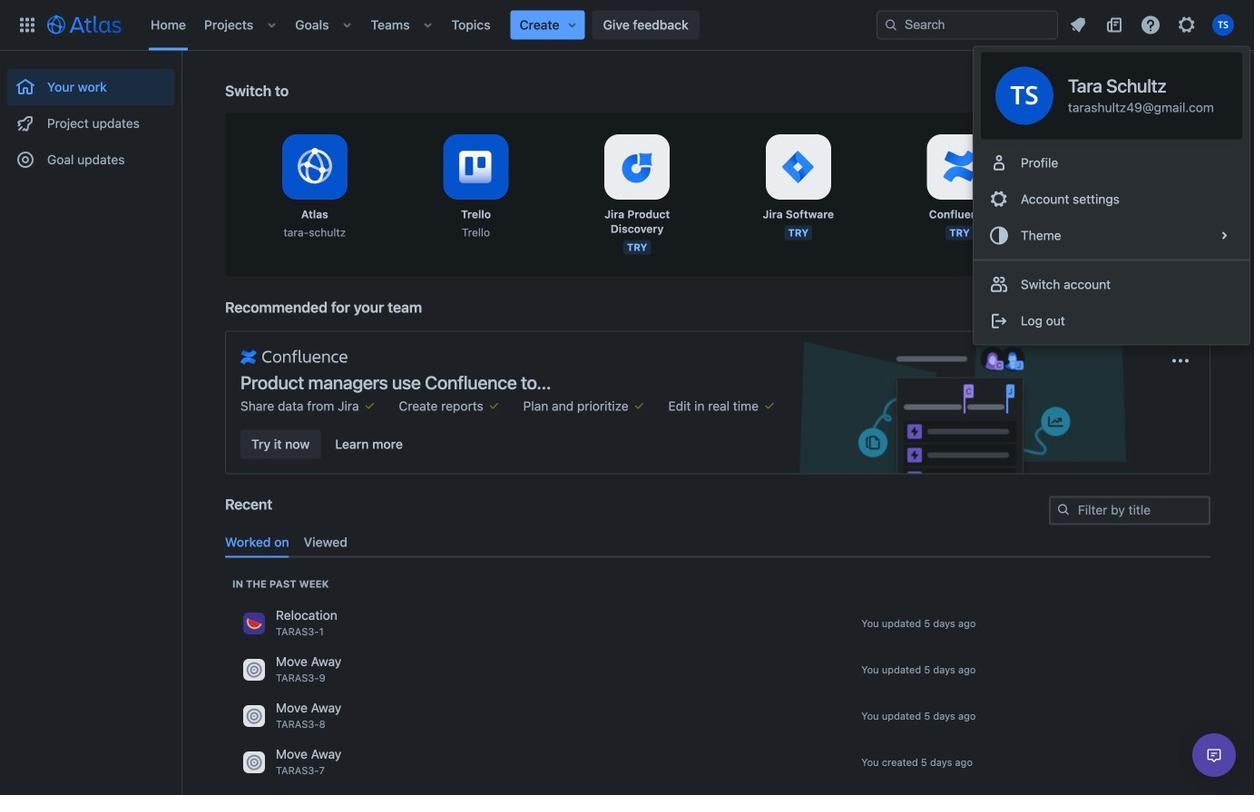 Task type: vqa. For each thing, say whether or not it's contained in the screenshot.
group
yes



Task type: describe. For each thing, give the bounding box(es) containing it.
open intercom messenger image
[[1204, 744, 1226, 766]]

top element
[[11, 0, 877, 50]]

notifications image
[[1068, 14, 1089, 36]]

2 townsquare image from the top
[[243, 705, 265, 727]]

3 your existing atlassian products image from the left
[[632, 398, 647, 413]]

1 townsquare image from the top
[[243, 659, 265, 681]]

search image
[[1057, 503, 1071, 517]]

help image
[[1140, 14, 1162, 36]]

account image
[[1213, 14, 1235, 36]]

switch to... image
[[16, 14, 38, 36]]

2 townsquare image from the top
[[243, 752, 265, 773]]

cross-flow recommendation banner element
[[225, 298, 1211, 496]]



Task type: locate. For each thing, give the bounding box(es) containing it.
townsquare image
[[243, 659, 265, 681], [243, 752, 265, 773]]

your existing atlassian products image
[[363, 398, 377, 413], [487, 398, 502, 413], [632, 398, 647, 413], [762, 398, 777, 413]]

Search field
[[877, 10, 1059, 39]]

1 vertical spatial townsquare image
[[243, 752, 265, 773]]

settings image
[[1177, 14, 1198, 36]]

townsquare image
[[243, 613, 265, 634], [243, 705, 265, 727]]

1 vertical spatial townsquare image
[[243, 705, 265, 727]]

tab list
[[218, 528, 1218, 558]]

0 vertical spatial townsquare image
[[243, 613, 265, 634]]

4 your existing atlassian products image from the left
[[762, 398, 777, 413]]

search image
[[884, 18, 899, 32]]

2 your existing atlassian products image from the left
[[487, 398, 502, 413]]

Filter by title field
[[1051, 498, 1209, 523]]

group
[[7, 51, 174, 183], [974, 139, 1250, 259], [974, 259, 1250, 345]]

confluence image
[[241, 346, 348, 368], [241, 346, 348, 368]]

heading
[[232, 577, 329, 591]]

1 townsquare image from the top
[[243, 613, 265, 634]]

0 vertical spatial townsquare image
[[243, 659, 265, 681]]

None search field
[[877, 10, 1059, 39]]

banner
[[0, 0, 1255, 51]]

1 your existing atlassian products image from the left
[[363, 398, 377, 413]]



